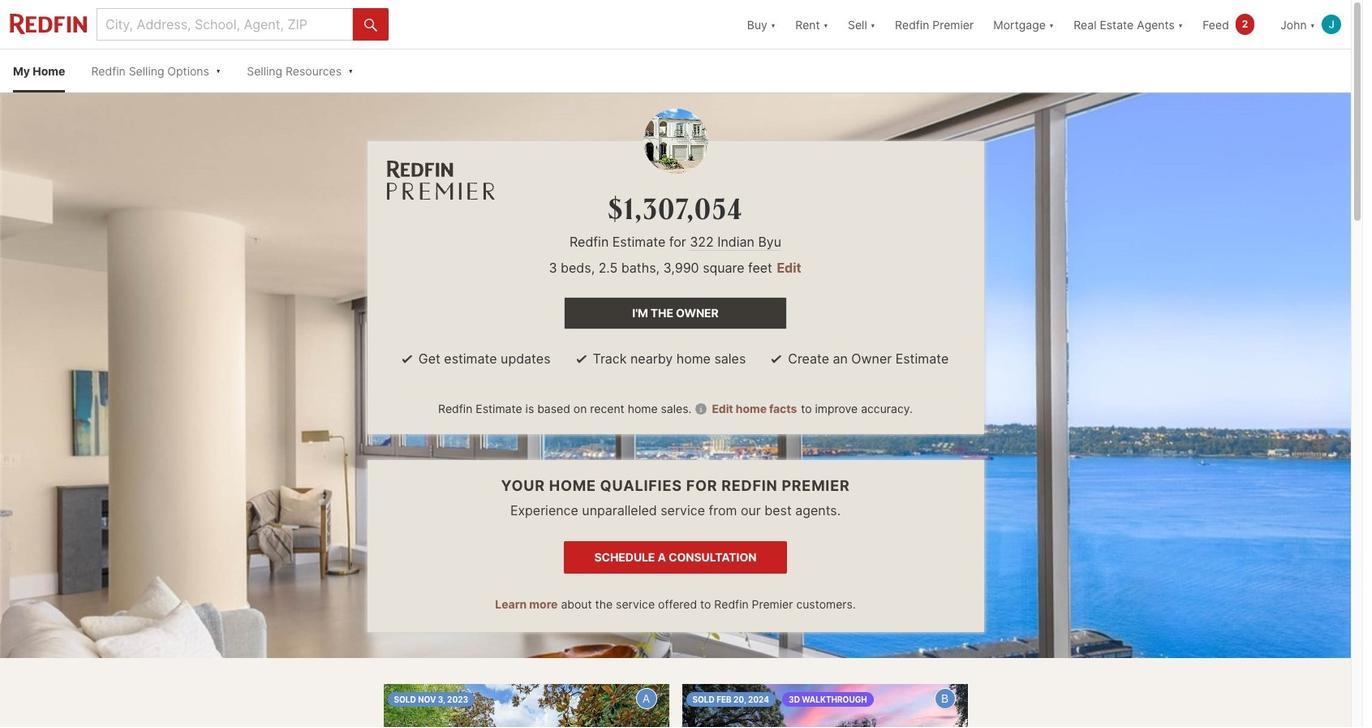 Task type: locate. For each thing, give the bounding box(es) containing it.
photo of 84 e broad oaks dr, houston, tx 77056 image
[[383, 684, 669, 727]]

submit search image
[[364, 18, 377, 31]]

user photo image
[[1322, 15, 1341, 34]]

premier logo image
[[387, 161, 495, 200]]



Task type: vqa. For each thing, say whether or not it's contained in the screenshot.
SUBMIT SEARCH image
yes



Task type: describe. For each thing, give the bounding box(es) containing it.
City, Address, School, Agent, ZIP search field
[[97, 8, 353, 41]]

photo of 360 timber terrace rd, houston, tx 77024 image
[[682, 684, 968, 727]]



